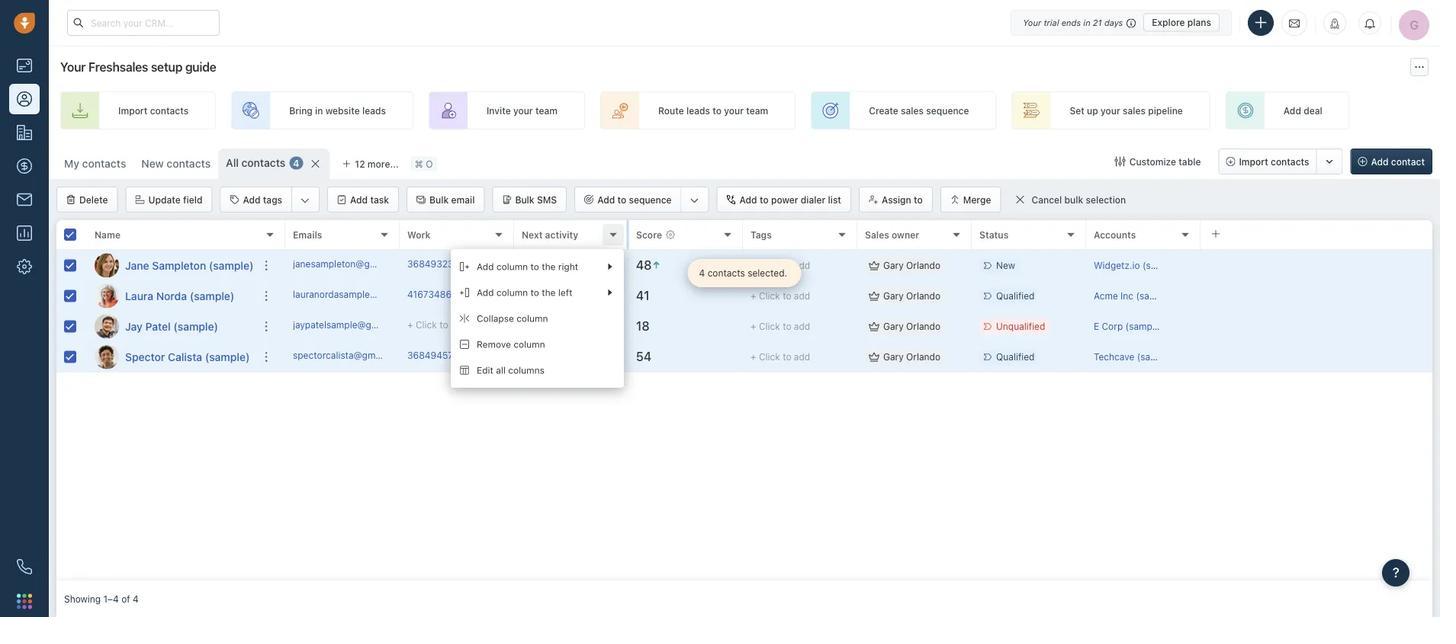 Task type: locate. For each thing, give the bounding box(es) containing it.
norda
[[156, 290, 187, 302]]

1 horizontal spatial import
[[1239, 156, 1268, 167]]

the left right
[[542, 262, 556, 272]]

leads
[[362, 105, 386, 116], [687, 105, 710, 116]]

add inside button
[[350, 195, 368, 205]]

(sample) down e corp (sample) "link"
[[1137, 352, 1175, 363]]

new down status
[[996, 260, 1015, 271]]

4 contacts selected.
[[699, 268, 787, 279]]

explore plans link
[[1144, 13, 1220, 32]]

orlando for 54
[[906, 352, 941, 363]]

column up columns
[[514, 339, 545, 350]]

4 gary orlando from the top
[[883, 352, 941, 363]]

my contacts
[[64, 158, 126, 170]]

12 more... button
[[334, 153, 407, 175]]

menu
[[451, 249, 624, 388]]

1 vertical spatial import
[[1239, 156, 1268, 167]]

sequence
[[926, 105, 969, 116], [629, 195, 672, 205]]

leads right the website
[[362, 105, 386, 116]]

jay patel (sample)
[[125, 320, 218, 333]]

cell
[[1201, 251, 1433, 281], [1201, 282, 1433, 311], [1201, 312, 1433, 342], [1201, 343, 1433, 372]]

(sample) right inc
[[1136, 291, 1174, 302]]

1 horizontal spatial new
[[996, 260, 1015, 271]]

in
[[1084, 18, 1091, 27], [315, 105, 323, 116]]

add
[[794, 260, 810, 271], [794, 291, 810, 302], [451, 320, 467, 331], [794, 321, 810, 332], [794, 352, 810, 363]]

o
[[426, 159, 433, 169]]

1 qualified from the top
[[996, 291, 1035, 302]]

press space to deselect this row. row containing 48
[[285, 251, 1433, 282]]

route leads to your team
[[658, 105, 768, 116]]

new inside press space to deselect this row. row
[[996, 260, 1015, 271]]

qualified
[[996, 291, 1035, 302], [996, 352, 1035, 363]]

janesampleton@gmail.com
[[293, 259, 408, 270]]

press space to deselect this row. row containing spector calista (sample)
[[56, 343, 285, 373]]

gary orlando for 41
[[883, 291, 941, 302]]

4 right the 48
[[699, 268, 705, 279]]

(sample) for spector calista (sample)
[[205, 351, 250, 364]]

0 horizontal spatial sales
[[901, 105, 924, 116]]

column up the collapse column
[[497, 288, 528, 298]]

dialer
[[801, 195, 826, 205]]

add for add deal
[[1284, 105, 1301, 116]]

add for add column to the left
[[477, 288, 494, 298]]

angle down image
[[301, 193, 310, 208]]

import down your freshsales setup guide
[[118, 105, 148, 116]]

1 sales from the left
[[901, 105, 924, 116]]

task down right
[[550, 291, 568, 302]]

1 vertical spatial qualified
[[996, 352, 1035, 363]]

1 team from the left
[[535, 105, 558, 116]]

0 vertical spatial 4
[[293, 158, 299, 169]]

task down the collapse column menu item
[[550, 352, 568, 363]]

status
[[980, 230, 1009, 240]]

your right invite
[[513, 105, 533, 116]]

2 vertical spatial 4
[[133, 594, 139, 605]]

of
[[121, 594, 130, 605]]

3684945781 link
[[407, 349, 463, 366]]

1 your from the left
[[513, 105, 533, 116]]

collapse
[[477, 313, 514, 324]]

4 inside all contacts 4
[[293, 158, 299, 169]]

list
[[828, 195, 841, 205]]

(sample) up spector calista (sample)
[[173, 320, 218, 333]]

techcave (sample)
[[1094, 352, 1175, 363]]

4 cell from the top
[[1201, 343, 1433, 372]]

2 gary from the top
[[883, 291, 904, 302]]

days
[[1105, 18, 1123, 27]]

spectorcalista@gmail.com
[[293, 350, 406, 361]]

container_wx8msf4aqz5i3rn1 image
[[1015, 195, 1026, 205], [869, 261, 880, 271], [869, 322, 880, 332]]

in left 21
[[1084, 18, 1091, 27]]

+ add task up the collapse column menu item
[[522, 291, 568, 302]]

qualified for 41
[[996, 291, 1035, 302]]

sales inside set up your sales pipeline link
[[1123, 105, 1146, 116]]

1 horizontal spatial team
[[746, 105, 768, 116]]

gary orlando for 18
[[883, 321, 941, 332]]

column
[[497, 262, 528, 272], [497, 288, 528, 298], [517, 313, 548, 324], [514, 339, 545, 350]]

0 horizontal spatial import contacts
[[118, 105, 189, 116]]

your left freshsales
[[60, 60, 86, 74]]

import contacts down setup
[[118, 105, 189, 116]]

import contacts inside button
[[1239, 156, 1310, 167]]

column up add column to the left
[[497, 262, 528, 272]]

2 vertical spatial container_wx8msf4aqz5i3rn1 image
[[869, 322, 880, 332]]

collapse column menu item
[[451, 306, 624, 332]]

1 vertical spatial + add task
[[522, 322, 568, 332]]

3684932360
[[407, 259, 465, 270]]

0 vertical spatial import contacts
[[118, 105, 189, 116]]

guide
[[185, 60, 216, 74]]

edit
[[477, 365, 493, 376]]

sales
[[865, 230, 889, 240]]

add for add contact
[[1371, 156, 1389, 167]]

0 vertical spatial the
[[542, 262, 556, 272]]

4 orlando from the top
[[906, 352, 941, 363]]

1 vertical spatial sequence
[[629, 195, 672, 205]]

0 horizontal spatial sequence
[[629, 195, 672, 205]]

lauranordasample@gmail.com link
[[293, 288, 423, 304]]

task down 12 more...
[[370, 195, 389, 205]]

leads right route
[[687, 105, 710, 116]]

2 cell from the top
[[1201, 282, 1433, 311]]

2 bulk from the left
[[515, 195, 534, 205]]

sequence for create sales sequence
[[926, 105, 969, 116]]

gary orlando
[[883, 260, 941, 271], [883, 291, 941, 302], [883, 321, 941, 332], [883, 352, 941, 363]]

click for 18
[[759, 321, 780, 332]]

grid containing 48
[[56, 219, 1433, 581]]

4 right all contacts link
[[293, 158, 299, 169]]

j image left the jay
[[95, 315, 119, 339]]

jane sampleton (sample) link
[[125, 258, 254, 273]]

set up your sales pipeline link
[[1012, 92, 1211, 130]]

widgetz.io (sample)
[[1094, 260, 1181, 271]]

your right up
[[1101, 105, 1120, 116]]

add for add task
[[350, 195, 368, 205]]

import contacts down add deal link on the right of page
[[1239, 156, 1310, 167]]

1 vertical spatial container_wx8msf4aqz5i3rn1 image
[[869, 261, 880, 271]]

janesampleton@gmail.com 3684932360
[[293, 259, 465, 270]]

2 horizontal spatial your
[[1101, 105, 1120, 116]]

add to sequence group
[[575, 187, 709, 213]]

1 + add task from the top
[[522, 291, 568, 302]]

3 gary from the top
[[883, 321, 904, 332]]

1 vertical spatial j image
[[95, 315, 119, 339]]

your freshsales setup guide
[[60, 60, 216, 74]]

1 horizontal spatial sales
[[1123, 105, 1146, 116]]

1 horizontal spatial import contacts
[[1239, 156, 1310, 167]]

phone image
[[17, 560, 32, 575]]

import down add deal link on the right of page
[[1239, 156, 1268, 167]]

sequence right create
[[926, 105, 969, 116]]

import contacts
[[118, 105, 189, 116], [1239, 156, 1310, 167]]

0 vertical spatial new
[[141, 158, 164, 170]]

sales
[[901, 105, 924, 116], [1123, 105, 1146, 116]]

work
[[407, 230, 431, 240]]

4 right of
[[133, 594, 139, 605]]

3 cell from the top
[[1201, 312, 1433, 342]]

tags
[[751, 230, 772, 240]]

new for new
[[996, 260, 1015, 271]]

1 horizontal spatial your
[[724, 105, 744, 116]]

0 vertical spatial + add task
[[522, 291, 568, 302]]

3 gary orlando from the top
[[883, 321, 941, 332]]

my
[[64, 158, 79, 170]]

2 the from the top
[[542, 288, 556, 298]]

1 the from the top
[[542, 262, 556, 272]]

0 horizontal spatial in
[[315, 105, 323, 116]]

(sample) inside "link"
[[209, 259, 254, 272]]

jane
[[125, 259, 149, 272]]

+
[[751, 260, 756, 271], [751, 291, 756, 302], [522, 291, 528, 302], [407, 320, 413, 331], [751, 321, 756, 332], [522, 322, 528, 332], [751, 352, 756, 363], [522, 352, 528, 363]]

task down 'left' in the left top of the page
[[550, 322, 568, 332]]

3 + click to add from the top
[[751, 321, 810, 332]]

l image
[[95, 284, 119, 309]]

1 bulk from the left
[[430, 195, 449, 205]]

qualified down unqualified
[[996, 352, 1035, 363]]

sales left pipeline at right
[[1123, 105, 1146, 116]]

1 row group from the left
[[56, 251, 285, 373]]

up
[[1087, 105, 1098, 116]]

spector
[[125, 351, 165, 364]]

0 horizontal spatial your
[[60, 60, 86, 74]]

click for 41
[[759, 291, 780, 302]]

click for 54
[[759, 352, 780, 363]]

1 gary orlando from the top
[[883, 260, 941, 271]]

48
[[636, 258, 652, 273]]

customize
[[1130, 156, 1176, 167]]

collapse column
[[477, 313, 548, 324]]

0 vertical spatial your
[[1023, 18, 1041, 27]]

0 horizontal spatial team
[[535, 105, 558, 116]]

menu containing add column to the right
[[451, 249, 624, 388]]

website
[[325, 105, 360, 116]]

add for add to power dialer list
[[740, 195, 757, 205]]

name
[[95, 230, 121, 240]]

bulk for bulk email
[[430, 195, 449, 205]]

container_wx8msf4aqz5i3rn1 image for unqualified
[[869, 322, 880, 332]]

unqualified
[[996, 321, 1045, 332]]

1 horizontal spatial your
[[1023, 18, 1041, 27]]

ends
[[1062, 18, 1081, 27]]

row group
[[56, 251, 285, 373], [285, 251, 1433, 373]]

1 leads from the left
[[362, 105, 386, 116]]

add for 41
[[794, 291, 810, 302]]

qualified up unqualified
[[996, 291, 1035, 302]]

1 j image from the top
[[95, 254, 119, 278]]

s image
[[95, 345, 119, 370]]

1 vertical spatial the
[[542, 288, 556, 298]]

1 horizontal spatial 4
[[293, 158, 299, 169]]

edit all columns menu item
[[451, 358, 624, 384]]

left
[[558, 288, 573, 298]]

assign to
[[882, 195, 923, 205]]

spectorcalista@gmail.com 3684945781
[[293, 350, 463, 361]]

(sample) down jane sampleton (sample) "link"
[[190, 290, 234, 302]]

+ add task up columns
[[522, 352, 568, 363]]

bulk left email
[[430, 195, 449, 205]]

my contacts button
[[56, 149, 134, 179], [64, 158, 126, 170]]

gary for 41
[[883, 291, 904, 302]]

0 vertical spatial in
[[1084, 18, 1091, 27]]

import for the import contacts link
[[118, 105, 148, 116]]

+ click to add for 41
[[751, 291, 810, 302]]

+ add task for 54
[[522, 352, 568, 363]]

j image
[[95, 254, 119, 278], [95, 315, 119, 339]]

0 vertical spatial sequence
[[926, 105, 969, 116]]

1 horizontal spatial sequence
[[926, 105, 969, 116]]

laura norda (sample)
[[125, 290, 234, 302]]

table
[[1179, 156, 1201, 167]]

assign to button
[[859, 187, 933, 213]]

2 gary orlando from the top
[[883, 291, 941, 302]]

0 vertical spatial j image
[[95, 254, 119, 278]]

0 horizontal spatial your
[[513, 105, 533, 116]]

(sample) for laura norda (sample)
[[190, 290, 234, 302]]

sequence inside button
[[629, 195, 672, 205]]

1 horizontal spatial bulk
[[515, 195, 534, 205]]

2 + click to add from the top
[[751, 291, 810, 302]]

1 vertical spatial your
[[60, 60, 86, 74]]

import contacts for the import contacts link
[[118, 105, 189, 116]]

import
[[118, 105, 148, 116], [1239, 156, 1268, 167]]

bulk for bulk sms
[[515, 195, 534, 205]]

click
[[759, 260, 780, 271], [759, 291, 780, 302], [416, 320, 437, 331], [759, 321, 780, 332], [759, 352, 780, 363]]

+ add task up the remove column
[[522, 322, 568, 332]]

team
[[535, 105, 558, 116], [746, 105, 768, 116]]

0 vertical spatial import
[[118, 105, 148, 116]]

+ add task for 41
[[522, 291, 568, 302]]

sequence up score in the top left of the page
[[629, 195, 672, 205]]

2 orlando from the top
[[906, 291, 941, 302]]

column up remove column menu item
[[517, 313, 548, 324]]

new contacts button
[[134, 149, 218, 179], [141, 158, 211, 170]]

the for right
[[542, 262, 556, 272]]

21
[[1093, 18, 1102, 27]]

3 + add task from the top
[[522, 352, 568, 363]]

the left 'left' in the left top of the page
[[542, 288, 556, 298]]

the
[[542, 262, 556, 272], [542, 288, 556, 298]]

3 orlando from the top
[[906, 321, 941, 332]]

owner
[[892, 230, 920, 240]]

all
[[226, 157, 239, 169]]

j image left jane at the top left
[[95, 254, 119, 278]]

2 qualified from the top
[[996, 352, 1035, 363]]

add inside "button"
[[1371, 156, 1389, 167]]

0 vertical spatial qualified
[[996, 291, 1035, 302]]

e corp (sample)
[[1094, 321, 1164, 332]]

2 row group from the left
[[285, 251, 1433, 373]]

row group containing jane sampleton (sample)
[[56, 251, 285, 373]]

set up your sales pipeline
[[1070, 105, 1183, 116]]

(sample) right calista
[[205, 351, 250, 364]]

2 sales from the left
[[1123, 105, 1146, 116]]

4 gary from the top
[[883, 352, 904, 363]]

0 horizontal spatial import
[[118, 105, 148, 116]]

assign
[[882, 195, 911, 205]]

contacts right my
[[82, 158, 126, 170]]

new up update
[[141, 158, 164, 170]]

grid
[[56, 219, 1433, 581]]

1 vertical spatial 4
[[699, 268, 705, 279]]

0 horizontal spatial leads
[[362, 105, 386, 116]]

press space to deselect this row. row
[[56, 251, 285, 282], [285, 251, 1433, 282], [56, 282, 285, 312], [285, 282, 1433, 312], [56, 312, 285, 343], [285, 312, 1433, 343], [56, 343, 285, 373], [285, 343, 1433, 373]]

4 + click to add from the top
[[751, 352, 810, 363]]

import inside button
[[1239, 156, 1268, 167]]

4167348672
[[407, 289, 462, 300]]

container_wx8msf4aqz5i3rn1 image
[[1115, 156, 1126, 167], [522, 261, 532, 271], [869, 291, 880, 302], [869, 352, 880, 363]]

in right "bring"
[[315, 105, 323, 116]]

(sample) right sampleton
[[209, 259, 254, 272]]

1 horizontal spatial leads
[[687, 105, 710, 116]]

widgetz.io
[[1094, 260, 1140, 271]]

press space to deselect this row. row containing jane sampleton (sample)
[[56, 251, 285, 282]]

cell for 18
[[1201, 312, 1433, 342]]

phone element
[[9, 552, 40, 583]]

1 vertical spatial new
[[996, 260, 1015, 271]]

your right route
[[724, 105, 744, 116]]

sales right create
[[901, 105, 924, 116]]

orlando
[[906, 260, 941, 271], [906, 291, 941, 302], [906, 321, 941, 332], [906, 352, 941, 363]]

2 vertical spatial + add task
[[522, 352, 568, 363]]

+ add task for 18
[[522, 322, 568, 332]]

your left trial at the top right of page
[[1023, 18, 1041, 27]]

invite
[[487, 105, 511, 116]]

1 vertical spatial import contacts
[[1239, 156, 1310, 167]]

new
[[141, 158, 164, 170], [996, 260, 1015, 271]]

(sample) right "corp"
[[1126, 321, 1164, 332]]

contacts down add deal link on the right of page
[[1271, 156, 1310, 167]]

2 + add task from the top
[[522, 322, 568, 332]]

0 horizontal spatial new
[[141, 158, 164, 170]]

bulk left sms
[[515, 195, 534, 205]]

cell for 41
[[1201, 282, 1433, 311]]

0 horizontal spatial bulk
[[430, 195, 449, 205]]

2 j image from the top
[[95, 315, 119, 339]]

(sample)
[[209, 259, 254, 272], [1143, 260, 1181, 271], [190, 290, 234, 302], [1136, 291, 1174, 302], [173, 320, 218, 333], [1126, 321, 1164, 332], [205, 351, 250, 364], [1137, 352, 1175, 363]]

(sample) for jane sampleton (sample)
[[209, 259, 254, 272]]



Task type: describe. For each thing, give the bounding box(es) containing it.
press space to deselect this row. row containing 54
[[285, 343, 1433, 373]]

2 horizontal spatial 4
[[699, 268, 705, 279]]

3684932360 link
[[407, 258, 465, 274]]

1 cell from the top
[[1201, 251, 1433, 281]]

add for 18
[[794, 321, 810, 332]]

add to power dialer list button
[[717, 187, 851, 213]]

update
[[148, 195, 181, 205]]

task for 18
[[550, 322, 568, 332]]

to inside group
[[618, 195, 626, 205]]

new for new contacts
[[141, 158, 164, 170]]

freshworks switcher image
[[17, 594, 32, 610]]

sales inside create sales sequence link
[[901, 105, 924, 116]]

merge
[[963, 195, 991, 205]]

corp
[[1102, 321, 1123, 332]]

+ click to add for 18
[[751, 321, 810, 332]]

jaypatelsample@gmail.com + click to add
[[293, 320, 467, 331]]

contacts right all
[[242, 157, 286, 169]]

add for add to sequence
[[597, 195, 615, 205]]

bring
[[289, 105, 313, 116]]

orlando for 41
[[906, 291, 941, 302]]

tags
[[263, 195, 282, 205]]

column for remove column
[[514, 339, 545, 350]]

add column to the right
[[477, 262, 578, 272]]

1 gary from the top
[[883, 260, 904, 271]]

orlando for 18
[[906, 321, 941, 332]]

sequence for add to sequence
[[629, 195, 672, 205]]

(sample) for acme inc (sample)
[[1136, 291, 1174, 302]]

create
[[869, 105, 899, 116]]

3 your from the left
[[1101, 105, 1120, 116]]

add column to the left
[[477, 288, 573, 298]]

selected.
[[748, 268, 787, 279]]

add for add tags
[[243, 195, 261, 205]]

accounts
[[1094, 230, 1136, 240]]

contacts left selected.
[[708, 268, 745, 279]]

j image for jay patel (sample)
[[95, 315, 119, 339]]

bulk email
[[430, 195, 475, 205]]

import contacts for import contacts button
[[1239, 156, 1310, 167]]

task inside button
[[370, 195, 389, 205]]

column for add column to the right
[[497, 262, 528, 272]]

sampleton
[[152, 259, 206, 272]]

columns
[[508, 365, 545, 376]]

contacts down setup
[[150, 105, 189, 116]]

(sample) for e corp (sample)
[[1126, 321, 1164, 332]]

techcave
[[1094, 352, 1135, 363]]

cell for 54
[[1201, 343, 1433, 372]]

(sample) for jay patel (sample)
[[173, 320, 218, 333]]

41
[[636, 289, 650, 303]]

press space to deselect this row. row containing laura norda (sample)
[[56, 282, 285, 312]]

name column header
[[87, 220, 285, 251]]

patel
[[145, 320, 171, 333]]

jaypatelsample@gmail.com
[[293, 320, 410, 331]]

explore plans
[[1152, 17, 1211, 28]]

add tags group
[[220, 187, 320, 213]]

add task
[[350, 195, 389, 205]]

sales owner
[[865, 230, 920, 240]]

acme
[[1094, 291, 1118, 302]]

your for your trial ends in 21 days
[[1023, 18, 1041, 27]]

your trial ends in 21 days
[[1023, 18, 1123, 27]]

gary orlando for 54
[[883, 352, 941, 363]]

plans
[[1188, 17, 1211, 28]]

(sample) up acme inc (sample) link
[[1143, 260, 1181, 271]]

Search your CRM... text field
[[67, 10, 220, 36]]

12
[[355, 159, 365, 169]]

delete
[[79, 195, 108, 205]]

emails
[[293, 230, 322, 240]]

freshsales
[[88, 60, 148, 74]]

add deal link
[[1226, 92, 1350, 130]]

2 leads from the left
[[687, 105, 710, 116]]

add for 54
[[794, 352, 810, 363]]

import contacts button
[[1219, 149, 1317, 175]]

3684945781
[[407, 350, 463, 361]]

name row
[[56, 220, 285, 251]]

create sales sequence link
[[811, 92, 997, 130]]

contacts inside button
[[1271, 156, 1310, 167]]

press space to deselect this row. row containing 18
[[285, 312, 1433, 343]]

add task button
[[327, 187, 399, 213]]

score
[[636, 230, 662, 240]]

press space to deselect this row. row containing 41
[[285, 282, 1433, 312]]

0 vertical spatial container_wx8msf4aqz5i3rn1 image
[[1015, 195, 1026, 205]]

contacts up field
[[167, 158, 211, 170]]

import contacts group
[[1219, 149, 1343, 175]]

1 vertical spatial in
[[315, 105, 323, 116]]

jay patel (sample) link
[[125, 319, 218, 335]]

janesampleton@gmail.com link
[[293, 258, 408, 274]]

customize table button
[[1105, 149, 1211, 175]]

gary for 18
[[883, 321, 904, 332]]

qualified for 54
[[996, 352, 1035, 363]]

⌘ o
[[415, 159, 433, 169]]

0 horizontal spatial 4
[[133, 594, 139, 605]]

update field button
[[125, 187, 212, 213]]

container_wx8msf4aqz5i3rn1 image inside customize table button
[[1115, 156, 1126, 167]]

1 orlando from the top
[[906, 260, 941, 271]]

column for add column to the left
[[497, 288, 528, 298]]

spector calista (sample)
[[125, 351, 250, 364]]

spectorcalista@gmail.com link
[[293, 349, 406, 366]]

selection
[[1086, 195, 1126, 205]]

bulk sms
[[515, 195, 557, 205]]

remove column menu item
[[451, 332, 624, 358]]

calista
[[168, 351, 202, 364]]

press space to deselect this row. row containing jay patel (sample)
[[56, 312, 285, 343]]

merge button
[[940, 187, 1001, 213]]

all contacts link
[[226, 156, 286, 171]]

row group containing 48
[[285, 251, 1433, 373]]

create sales sequence
[[869, 105, 969, 116]]

route
[[658, 105, 684, 116]]

import for import contacts button
[[1239, 156, 1268, 167]]

column for collapse column
[[517, 313, 548, 324]]

container_wx8msf4aqz5i3rn1 image for new
[[869, 261, 880, 271]]

add to sequence
[[597, 195, 672, 205]]

4167348672 link
[[407, 288, 462, 304]]

more...
[[368, 159, 399, 169]]

task for 41
[[550, 291, 568, 302]]

widgetz.io (sample) link
[[1094, 260, 1181, 271]]

laura
[[125, 290, 153, 302]]

inc
[[1121, 291, 1134, 302]]

invite your team
[[487, 105, 558, 116]]

delete button
[[56, 187, 118, 213]]

1 horizontal spatial in
[[1084, 18, 1091, 27]]

lauranordasample@gmail.com
[[293, 289, 423, 300]]

e
[[1094, 321, 1099, 332]]

1 + click to add from the top
[[751, 260, 810, 271]]

next activity
[[522, 230, 578, 240]]

add contact button
[[1351, 149, 1433, 175]]

add for add column to the right
[[477, 262, 494, 272]]

1–4
[[103, 594, 119, 605]]

the for left
[[542, 288, 556, 298]]

e corp (sample) link
[[1094, 321, 1164, 332]]

+ click to add for 54
[[751, 352, 810, 363]]

email image
[[1289, 17, 1300, 29]]

your for your freshsales setup guide
[[60, 60, 86, 74]]

j image for jane sampleton (sample)
[[95, 254, 119, 278]]

acme inc (sample) link
[[1094, 291, 1174, 302]]

invite your team link
[[429, 92, 585, 130]]

set
[[1070, 105, 1085, 116]]

2 your from the left
[[724, 105, 744, 116]]

add to sequence button
[[575, 188, 681, 212]]

bulk email button
[[407, 187, 485, 213]]

gary for 54
[[883, 352, 904, 363]]

showing 1–4 of 4
[[64, 594, 139, 605]]

18
[[636, 319, 650, 334]]

cancel
[[1032, 195, 1062, 205]]

jaypatelsample@gmail.com link
[[293, 319, 410, 335]]

54
[[636, 350, 652, 364]]

add tags
[[243, 195, 282, 205]]

email
[[451, 195, 475, 205]]

right
[[558, 262, 578, 272]]

task for 54
[[550, 352, 568, 363]]

pipeline
[[1148, 105, 1183, 116]]

2 team from the left
[[746, 105, 768, 116]]

cancel bulk selection
[[1032, 195, 1126, 205]]

trial
[[1044, 18, 1059, 27]]

angle down image
[[690, 193, 699, 208]]

showing
[[64, 594, 101, 605]]



Task type: vqa. For each thing, say whether or not it's contained in the screenshot.
second "Orlando" from the top
yes



